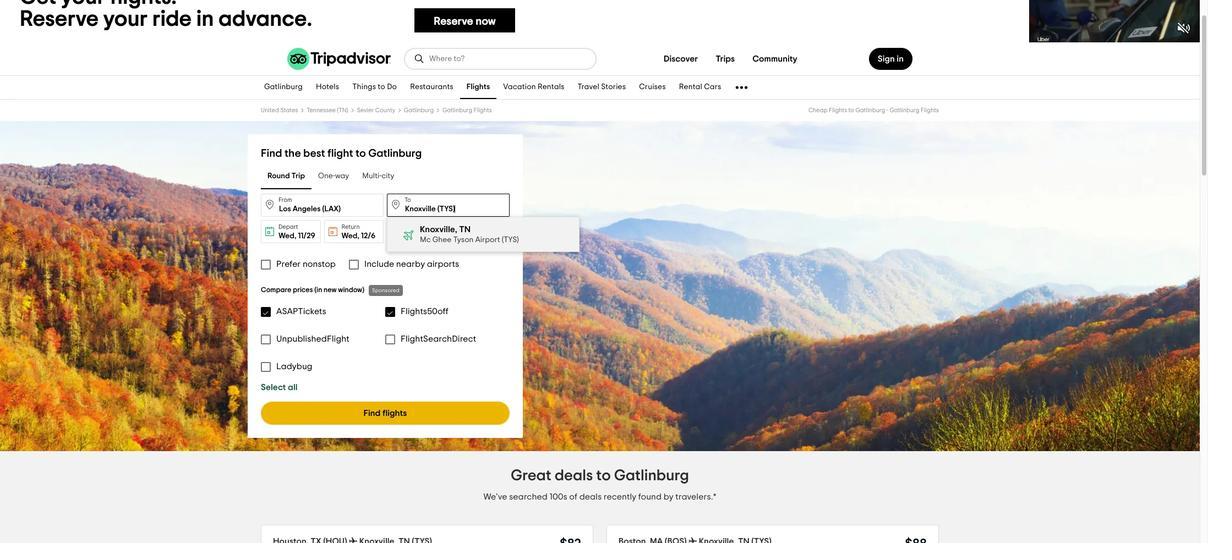 Task type: describe. For each thing, give the bounding box(es) containing it.
select
[[261, 383, 286, 392]]

compare prices (in new window)
[[261, 287, 364, 294]]

states
[[280, 107, 298, 113]]

gatlinburg up found
[[614, 468, 689, 484]]

hotels
[[316, 83, 339, 91]]

ghee
[[432, 236, 452, 244]]

recently
[[604, 493, 636, 501]]

(in
[[314, 287, 322, 294]]

travelers 1 , economy
[[405, 224, 442, 240]]

11/29
[[298, 232, 315, 240]]

knoxville, tn mc ghee tyson airport (tys)
[[420, 225, 519, 244]]

restaurants link
[[404, 76, 460, 99]]

gatlinburg up city at left
[[368, 148, 422, 159]]

tyson
[[453, 236, 474, 244]]

0 vertical spatial deals
[[555, 468, 593, 484]]

search image
[[414, 53, 425, 64]]

gatlinburg flights link
[[443, 107, 492, 113]]

,
[[407, 232, 409, 240]]

rental cars link
[[672, 76, 728, 99]]

vacation rentals link
[[497, 76, 571, 99]]

trip
[[291, 173, 305, 180]]

sign
[[878, 54, 895, 63]]

100s
[[550, 493, 567, 501]]

united states link
[[261, 107, 298, 113]]

(tn)
[[337, 107, 348, 113]]

sponsored
[[372, 288, 400, 293]]

prices
[[293, 287, 313, 294]]

travel stories
[[578, 83, 626, 91]]

include nearby airports
[[364, 260, 459, 269]]

vacation rentals
[[503, 83, 564, 91]]

things to do link
[[346, 76, 404, 99]]

City or Airport text field
[[387, 194, 510, 217]]

discover button
[[655, 48, 707, 70]]

nonstop
[[303, 260, 336, 269]]

sevier county
[[357, 107, 395, 113]]

searched
[[509, 493, 548, 501]]

trips
[[716, 54, 735, 63]]

gatlinburg right -
[[890, 107, 919, 113]]

flightsearchdirect
[[401, 335, 476, 343]]

advertisement region
[[0, 0, 1200, 42]]

by
[[664, 493, 674, 501]]

to
[[405, 197, 411, 203]]

tripadvisor image
[[287, 48, 391, 70]]

airport
[[475, 236, 500, 244]]

Search search field
[[429, 54, 587, 64]]

City or Airport text field
[[261, 194, 384, 217]]

knoxville,
[[420, 225, 457, 234]]

gatlinburg down restaurants link
[[404, 107, 434, 113]]

economy
[[411, 232, 442, 240]]

to up we've searched 100s of deals recently found by travelers.* at bottom
[[596, 468, 611, 484]]

tennessee
[[307, 107, 336, 113]]

sign in
[[878, 54, 904, 63]]

travel stories link
[[571, 76, 633, 99]]

12/6
[[361, 232, 376, 240]]

travelers.*
[[676, 493, 716, 501]]

things to do
[[352, 83, 397, 91]]

airports
[[427, 260, 459, 269]]

the
[[285, 148, 301, 159]]

gatlinburg flights
[[443, 107, 492, 113]]

cruises link
[[633, 76, 672, 99]]

united
[[261, 107, 279, 113]]

wed, for wed, 11/29
[[279, 232, 296, 240]]

trips button
[[707, 48, 744, 70]]

find flights
[[364, 409, 407, 418]]

find for find flights
[[364, 409, 381, 418]]

stories
[[601, 83, 626, 91]]

(tys)
[[502, 236, 519, 244]]

we've
[[484, 493, 507, 501]]

prefer
[[276, 260, 301, 269]]

community button
[[744, 48, 806, 70]]

window)
[[338, 287, 364, 294]]



Task type: vqa. For each thing, say whether or not it's contained in the screenshot.
Planetariums
no



Task type: locate. For each thing, give the bounding box(es) containing it.
restaurants
[[410, 83, 453, 91]]

find for find the best flight to gatlinburg
[[261, 148, 282, 159]]

deals
[[555, 468, 593, 484], [579, 493, 602, 501]]

wed, down depart
[[279, 232, 296, 240]]

vacation
[[503, 83, 536, 91]]

1
[[405, 232, 407, 240]]

found
[[638, 493, 662, 501]]

deals up the of
[[555, 468, 593, 484]]

wed, inside depart wed, 11/29
[[279, 232, 296, 240]]

in
[[897, 54, 904, 63]]

2 wed, from the left
[[342, 232, 359, 240]]

flights right cheap
[[829, 107, 847, 113]]

do
[[387, 83, 397, 91]]

travelers
[[405, 224, 430, 230]]

compare
[[261, 287, 291, 294]]

find
[[261, 148, 282, 159], [364, 409, 381, 418]]

ladybug
[[276, 362, 312, 371]]

find inside button
[[364, 409, 381, 418]]

return
[[342, 224, 360, 230]]

1 horizontal spatial gatlinburg link
[[404, 107, 434, 113]]

new
[[324, 287, 337, 294]]

to right cheap
[[848, 107, 854, 113]]

tn
[[459, 225, 471, 234]]

1 vertical spatial deals
[[579, 493, 602, 501]]

cruises
[[639, 83, 666, 91]]

mc
[[420, 236, 431, 244]]

flights inside "link"
[[467, 83, 490, 91]]

asaptickets
[[276, 307, 326, 316]]

one-
[[318, 173, 335, 180]]

sign in link
[[869, 48, 913, 70]]

to
[[378, 83, 385, 91], [848, 107, 854, 113], [356, 148, 366, 159], [596, 468, 611, 484]]

gatlinburg link down restaurants link
[[404, 107, 434, 113]]

we've searched 100s of deals recently found by travelers.*
[[484, 493, 716, 501]]

great deals to gatlinburg
[[511, 468, 689, 484]]

0 horizontal spatial gatlinburg link
[[258, 76, 309, 99]]

wed, down the return
[[342, 232, 359, 240]]

way
[[335, 173, 349, 180]]

1 vertical spatial find
[[364, 409, 381, 418]]

find left flights on the bottom left
[[364, 409, 381, 418]]

wed, inside return wed, 12/6
[[342, 232, 359, 240]]

round
[[267, 173, 290, 180]]

to right flight at the left of the page
[[356, 148, 366, 159]]

multi-city
[[362, 173, 394, 180]]

cheap
[[808, 107, 828, 113]]

things
[[352, 83, 376, 91]]

nearby
[[396, 260, 425, 269]]

flights
[[382, 409, 407, 418]]

all
[[288, 383, 298, 392]]

multi-
[[362, 173, 382, 180]]

0 vertical spatial find
[[261, 148, 282, 159]]

find flights button
[[261, 402, 510, 425]]

flights link
[[460, 76, 497, 99]]

tennessee (tn)
[[307, 107, 348, 113]]

to inside things to do link
[[378, 83, 385, 91]]

sevier
[[357, 107, 374, 113]]

cheap flights to gatlinburg - gatlinburg flights
[[808, 107, 939, 113]]

rental cars
[[679, 83, 721, 91]]

tennessee (tn) link
[[307, 107, 348, 113]]

flight
[[327, 148, 353, 159]]

gatlinburg left -
[[856, 107, 885, 113]]

find the best flight to gatlinburg
[[261, 148, 422, 159]]

great
[[511, 468, 551, 484]]

0 horizontal spatial wed,
[[279, 232, 296, 240]]

gatlinburg up the united states link
[[264, 83, 303, 91]]

to left do
[[378, 83, 385, 91]]

flights up gatlinburg flights link
[[467, 83, 490, 91]]

1 wed, from the left
[[279, 232, 296, 240]]

include
[[364, 260, 394, 269]]

gatlinburg link up the united states link
[[258, 76, 309, 99]]

community
[[753, 54, 797, 63]]

best
[[303, 148, 325, 159]]

gatlinburg link
[[258, 76, 309, 99], [404, 107, 434, 113]]

0 vertical spatial gatlinburg link
[[258, 76, 309, 99]]

united states
[[261, 107, 298, 113]]

select all
[[261, 383, 298, 392]]

flights right -
[[921, 107, 939, 113]]

from
[[279, 197, 292, 203]]

depart
[[279, 224, 298, 230]]

travel
[[578, 83, 599, 91]]

prefer nonstop
[[276, 260, 336, 269]]

depart wed, 11/29
[[279, 224, 315, 240]]

flights
[[467, 83, 490, 91], [474, 107, 492, 113], [829, 107, 847, 113], [921, 107, 939, 113]]

rental
[[679, 83, 702, 91]]

wed, for wed, 12/6
[[342, 232, 359, 240]]

county
[[375, 107, 395, 113]]

-
[[887, 107, 888, 113]]

1 horizontal spatial find
[[364, 409, 381, 418]]

deals right the of
[[579, 493, 602, 501]]

cars
[[704, 83, 721, 91]]

find left the
[[261, 148, 282, 159]]

round trip
[[267, 173, 305, 180]]

1 vertical spatial gatlinburg link
[[404, 107, 434, 113]]

city
[[382, 173, 394, 180]]

rentals
[[538, 83, 564, 91]]

unpublishedflight
[[276, 335, 349, 343]]

0 horizontal spatial find
[[261, 148, 282, 159]]

gatlinburg down flights "link"
[[443, 107, 472, 113]]

None search field
[[405, 49, 596, 69]]

1 horizontal spatial wed,
[[342, 232, 359, 240]]

flights down flights "link"
[[474, 107, 492, 113]]

return wed, 12/6
[[342, 224, 376, 240]]

flights50off
[[401, 307, 448, 316]]

of
[[569, 493, 577, 501]]

hotels link
[[309, 76, 346, 99]]

one-way
[[318, 173, 349, 180]]



